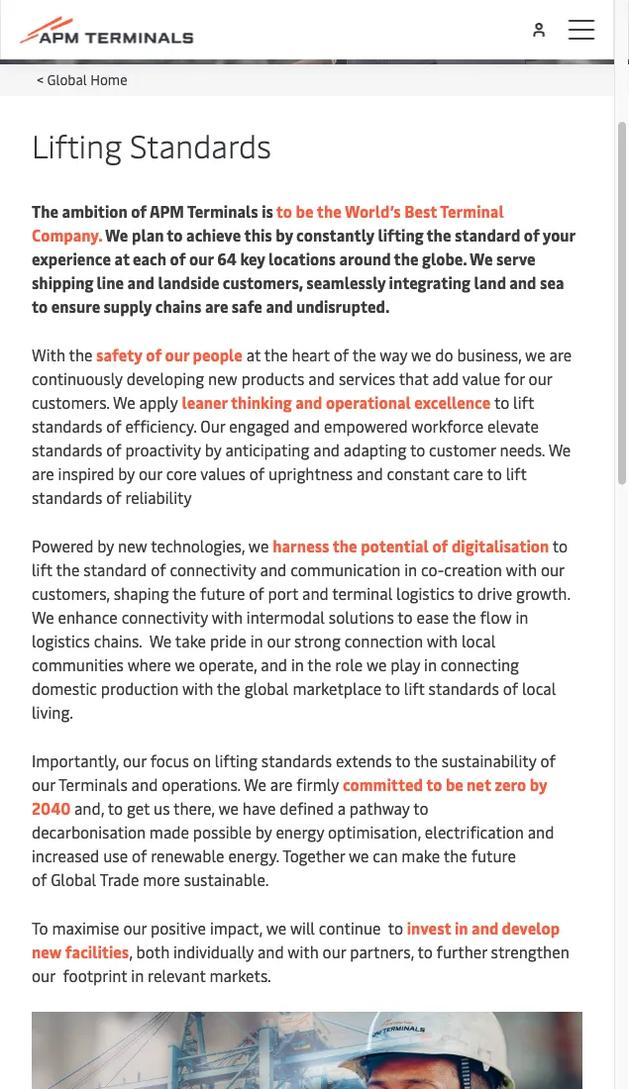 Task type: vqa. For each thing, say whether or not it's contained in the screenshot.
the leftmost 'Los'
no



Task type: locate. For each thing, give the bounding box(es) containing it.
in down 'strong'
[[291, 654, 304, 675]]

to
[[276, 200, 292, 221], [32, 295, 48, 317], [494, 391, 510, 413], [410, 439, 425, 460], [487, 463, 502, 484], [553, 535, 568, 556], [458, 583, 473, 604], [398, 606, 413, 628], [426, 774, 442, 795], [108, 798, 123, 819], [413, 798, 429, 819], [388, 918, 403, 939]]

our inside importantly, our focus on lifting standards extends to the sustainability of our terminals and operations. we are firmly
[[123, 750, 146, 771]]

of up the "with intermodal"
[[249, 583, 264, 604]]

0 vertical spatial future
[[200, 583, 245, 604]]

of apm
[[131, 200, 184, 221]]

1 vertical spatial standard
[[84, 559, 147, 580]]

of left efficiency.
[[106, 415, 121, 436]]

are left inspired
[[32, 463, 54, 484]]

our up reliability
[[139, 463, 162, 484]]

0 vertical spatial standard
[[455, 224, 520, 245]]

standards
[[32, 415, 102, 436], [32, 439, 102, 460], [32, 487, 102, 508], [429, 678, 499, 699], [261, 750, 332, 771]]

in inside , both individually and with our partners, to further strengthen our  footprint in relevant markets.
[[131, 965, 144, 986]]

1 vertical spatial new
[[118, 535, 147, 556]]

chains
[[155, 295, 201, 317]]

and inside at the heart of the way we do business, we are continuously developing new products and services that add value for our customers. we apply
[[308, 368, 335, 389]]

of up inspired
[[106, 439, 121, 460]]

we down ambition
[[105, 224, 128, 245]]

and up the port
[[260, 559, 287, 580]]

connectivity down technologies, we
[[170, 559, 256, 580]]

to right care
[[487, 463, 502, 484]]

and up leaner thinking and operational excellence link
[[308, 368, 335, 389]]

standard up shaping
[[84, 559, 147, 580]]

and down at each
[[127, 271, 154, 293]]

0 vertical spatial are
[[549, 344, 572, 365]]

are inside the to lift standards of efficiency. our engaged and empowered workforce elevate standards of proactivity by anticipating and adapting to customer needs. we are inspired by our core values of uprightness and constant care to lift standards of reliability
[[32, 463, 54, 484]]

decarbonisation made
[[32, 821, 189, 843]]

and, to get us there, we have defined a pathway to decarbonisation made possible by energy optimisation, electrification and increased use of renewable energy. together we can make the future of global trade more sustainable.
[[32, 798, 554, 890]]

in right invest on the bottom of page
[[455, 918, 468, 939]]

to be the world's best terminal company.
[[32, 200, 504, 245]]

are inside at the heart of the way we do business, we are continuously developing new products and services that add value for our customers. we apply
[[549, 344, 572, 365]]

standards up inspired
[[32, 439, 102, 460]]

lift down powered on the left
[[32, 559, 52, 580]]

0 horizontal spatial we
[[218, 798, 239, 819]]

new down the to
[[32, 941, 62, 963]]

by constantly
[[276, 224, 374, 245]]

lift down 'needs.'
[[506, 463, 527, 484]]

products
[[241, 368, 305, 389]]

in right flow
[[516, 606, 528, 628]]

we up logistics at the left
[[32, 606, 54, 628]]

who we are image
[[0, 0, 614, 64]]

ambition
[[62, 200, 128, 221]]

to down to the
[[426, 774, 442, 795]]

future inside to lift the standard of connectivity and communication in co-creation with our customers, shaping the future of port and terminal logistics to drive growth. we enhance connectivity with intermodal solutions to ease the flow in logistics chains.  we take pride in our strong connection with local communities where we operate, and in the role we play in connecting domestic production with the global marketplace to lift standards of local living.
[[200, 583, 245, 604]]

of inside at the heart of the way we do business, we are continuously developing new products and services that add value for our customers. we apply
[[334, 344, 349, 365]]

of right sustainability
[[540, 750, 556, 771]]

and inside we plan to achieve this by constantly lifting the standard of your experience at each of our 64 key locations around the globe. we serve shipping line and landside customers, seamlessly integrating land and sea to ensure supply chains are safe and undisrupted.
[[127, 271, 154, 293]]

communication
[[290, 559, 401, 580]]

new down people
[[208, 368, 238, 389]]

to be the world's best terminal company. link
[[32, 200, 504, 245]]

in inside invest in and develop new facilities
[[455, 918, 468, 939]]

to the
[[396, 750, 438, 771]]

standards down inspired
[[32, 487, 102, 508]]

to inside we plan to achieve this by constantly lifting the standard of your experience at each of our 64 key locations around the globe. we serve shipping line and landside customers, seamlessly integrating land and sea to ensure supply chains are safe and undisrupted.
[[32, 295, 48, 317]]

key locations
[[240, 248, 336, 269]]

at the heart of the way we do business, we are continuously developing new products and services that add value for our customers. we apply
[[32, 344, 572, 413]]

focus
[[150, 750, 189, 771]]

new inside at the heart of the way we do business, we are continuously developing new products and services that add value for our customers. we apply
[[208, 368, 238, 389]]

0 vertical spatial new
[[208, 368, 238, 389]]

by down have
[[255, 821, 272, 843]]

are safe
[[205, 295, 262, 317]]

by up reliability
[[118, 463, 135, 484]]

adapting
[[344, 439, 407, 460]]

we inside the to lift standards of efficiency. our engaged and empowered workforce elevate standards of proactivity by anticipating and adapting to customer needs. we are inspired by our core values of uprightness and constant care to lift standards of reliability
[[549, 439, 571, 460]]

we right 'needs.'
[[549, 439, 571, 460]]

1 horizontal spatial new
[[118, 535, 147, 556]]

to left the get
[[108, 798, 123, 819]]

to down shipping line
[[32, 295, 48, 317]]

we right role
[[367, 654, 387, 675]]

1 horizontal spatial we
[[266, 918, 287, 939]]

at each
[[114, 248, 167, 269]]

the inside the to be the world's best terminal company.
[[317, 200, 342, 221]]

1 horizontal spatial future
[[471, 845, 516, 867]]

standard inside we plan to achieve this by constantly lifting the standard of your experience at each of our 64 key locations around the globe. we serve shipping line and landside customers, seamlessly integrating land and sea to ensure supply chains are safe and undisrupted.
[[455, 224, 520, 245]]

thinking
[[231, 391, 292, 413]]

play
[[391, 654, 420, 675]]

1 horizontal spatial standard
[[455, 224, 520, 245]]

of up services
[[334, 344, 349, 365]]

impact,
[[210, 918, 263, 939]]

communities
[[32, 654, 124, 675]]

in down the "with intermodal"
[[250, 630, 263, 651]]

achieve
[[186, 224, 241, 245]]

2 horizontal spatial we
[[367, 654, 387, 675]]

uprightness
[[269, 463, 353, 484]]

in down ,
[[131, 965, 144, 986]]

our right and with
[[323, 941, 346, 963]]

safety of our people link
[[93, 344, 243, 365]]

trade
[[100, 869, 139, 890]]

0 vertical spatial lift
[[513, 391, 534, 413]]

of down "plan to"
[[170, 248, 186, 269]]

lifting the
[[378, 224, 451, 245]]

further strengthen
[[437, 941, 569, 963]]

the
[[32, 200, 58, 221]]

experience
[[32, 248, 111, 269]]

get
[[127, 798, 150, 819]]

lift down "for our"
[[513, 391, 534, 413]]

the up by constantly
[[317, 200, 342, 221]]

0 horizontal spatial are
[[32, 463, 54, 484]]

use
[[103, 845, 128, 867]]

invest in and develop new facilities
[[32, 918, 560, 963]]

growth.
[[516, 583, 570, 604]]

best
[[405, 200, 437, 221]]

and down leaner thinking and operational excellence
[[294, 415, 320, 436]]

local up sustainability
[[522, 678, 556, 699]]

to inside committed to be net zero by 2040
[[426, 774, 442, 795]]

2 vertical spatial new
[[32, 941, 62, 963]]

apply
[[139, 391, 178, 413]]

lift inside to lift the standard of connectivity and communication in co-creation with our customers, shaping the future of port and terminal logistics to drive growth. we enhance connectivity with intermodal solutions to ease the flow in logistics chains.  we take pride in our strong connection with local communities where we operate, and in the role we play in connecting domestic production with the global marketplace to lift standards of local living.
[[32, 559, 52, 580]]

connectivity
[[170, 559, 256, 580], [122, 606, 208, 628]]

the right shaping
[[173, 583, 196, 604]]

0 horizontal spatial new
[[32, 941, 62, 963]]

be net
[[446, 774, 491, 795]]

potential
[[361, 535, 429, 556]]

the
[[317, 200, 342, 221], [69, 344, 93, 365], [352, 344, 376, 365], [333, 535, 357, 556], [56, 559, 80, 580], [173, 583, 196, 604], [308, 654, 331, 675], [444, 845, 467, 867]]

pride
[[210, 630, 246, 651]]

0 horizontal spatial future
[[200, 583, 245, 604]]

2 horizontal spatial new
[[208, 368, 238, 389]]

terminal logistics
[[332, 583, 455, 604]]

1 vertical spatial future
[[471, 845, 516, 867]]

standards down the in connecting
[[429, 678, 499, 699]]

standard down terminal
[[455, 224, 520, 245]]

2 vertical spatial lift
[[32, 559, 52, 580]]

0 vertical spatial we
[[367, 654, 387, 675]]

to up growth.
[[553, 535, 568, 556]]

we up where
[[149, 630, 172, 651]]

engaged
[[229, 415, 290, 436]]

we
[[367, 654, 387, 675], [218, 798, 239, 819], [266, 918, 287, 939]]

take
[[175, 630, 206, 651]]

local up the in connecting
[[462, 630, 496, 651]]

energy optimisation,
[[276, 821, 421, 843]]

of up shaping
[[151, 559, 166, 580]]

maximise
[[52, 918, 119, 939]]

to right the is at left
[[276, 200, 292, 221]]

1 horizontal spatial are
[[549, 344, 572, 365]]

the right make in the right bottom of the page
[[444, 845, 467, 867]]

this
[[244, 224, 272, 245]]

of renewable
[[132, 845, 224, 867]]

both individually
[[136, 941, 254, 963]]

1 horizontal spatial local
[[522, 678, 556, 699]]

of up co-
[[432, 535, 448, 556]]

developing
[[127, 368, 204, 389]]

we are
[[244, 774, 293, 795]]

the up services
[[352, 344, 376, 365]]

to up partners, to
[[388, 918, 403, 939]]

our
[[200, 415, 225, 436]]

and down adapting
[[357, 463, 383, 484]]

,
[[129, 941, 132, 963]]

our left focus
[[123, 750, 146, 771]]

1 vertical spatial local
[[522, 678, 556, 699]]

the up communication
[[333, 535, 357, 556]]

future down electrification and
[[471, 845, 516, 867]]

lift for creation
[[32, 559, 52, 580]]

standards inside importantly, our focus on lifting standards extends to the sustainability of our terminals and operations. we are firmly
[[261, 750, 332, 771]]

by inside and, to get us there, we have defined a pathway to decarbonisation made possible by energy optimisation, electrification and increased use of renewable energy. together we can make the future of global trade more sustainable.
[[255, 821, 272, 843]]

the up customers,
[[56, 559, 80, 580]]

have
[[243, 798, 276, 819]]

shaping
[[114, 583, 169, 604]]

are up "for our"
[[549, 344, 572, 365]]

standards up "firmly"
[[261, 750, 332, 771]]

and up the get
[[131, 774, 158, 795]]

0 horizontal spatial standard
[[84, 559, 147, 580]]

excellence
[[415, 391, 491, 413]]

the inside at the heart of the way we do business, we are continuously developing new products and services that add value for our customers. we apply
[[352, 344, 376, 365]]

1 vertical spatial we
[[218, 798, 239, 819]]

0 vertical spatial connectivity
[[170, 559, 256, 580]]

the down 'strong'
[[308, 654, 331, 675]]

we inside we plan to achieve this by constantly lifting the standard of your experience at each of our 64 key locations around the globe. we serve shipping line and landside customers, seamlessly integrating land and sea to ensure supply chains are safe and undisrupted.
[[105, 224, 128, 245]]

continuously
[[32, 368, 123, 389]]

future up pride
[[200, 583, 245, 604]]

customers,
[[32, 583, 110, 604]]

globe. we
[[422, 248, 493, 269]]

and with
[[258, 941, 319, 963]]

increased
[[32, 845, 99, 867]]

by right zero
[[530, 774, 547, 795]]

our
[[189, 248, 214, 269], [139, 463, 162, 484], [541, 559, 564, 580], [267, 630, 291, 651], [123, 750, 146, 771], [123, 918, 147, 939], [323, 941, 346, 963]]

connectivity down shaping
[[122, 606, 208, 628]]

importantly,
[[32, 750, 119, 771]]

and develop
[[472, 918, 560, 939]]

1 vertical spatial are
[[32, 463, 54, 484]]

we left will
[[266, 918, 287, 939]]

we up 'possible'
[[218, 798, 239, 819]]

make
[[402, 845, 440, 867]]

our left '64' on the top
[[189, 248, 214, 269]]

new up shaping
[[118, 535, 147, 556]]

0 horizontal spatial local
[[462, 630, 496, 651]]

global
[[244, 678, 289, 699]]

we
[[105, 224, 128, 245], [113, 391, 135, 413], [549, 439, 571, 460], [32, 606, 54, 628], [149, 630, 172, 651]]

partners, to
[[350, 941, 433, 963]]

we left apply
[[113, 391, 135, 413]]

co-
[[421, 559, 444, 580]]



Task type: describe. For each thing, give the bounding box(es) containing it.
inspired
[[58, 463, 114, 484]]

in connecting
[[424, 654, 519, 675]]

to up elevate
[[494, 391, 510, 413]]

our up ,
[[123, 918, 147, 939]]

and up global
[[261, 654, 287, 675]]

to lift
[[385, 678, 425, 699]]

the ambition of apm terminals is
[[32, 200, 276, 221]]

2040
[[32, 798, 71, 819]]

in left co-
[[405, 559, 417, 580]]

the up continuously
[[69, 344, 93, 365]]

company.
[[32, 224, 102, 245]]

and up 'uprightness'
[[313, 439, 340, 460]]

needs.
[[500, 439, 545, 460]]

1 vertical spatial lift
[[506, 463, 527, 484]]

lifting
[[215, 750, 258, 771]]

marketplace
[[293, 678, 382, 699]]

committed to be net zero by 2040
[[32, 774, 547, 819]]

serve
[[496, 248, 536, 269]]

where
[[127, 654, 171, 675]]

land and
[[474, 271, 537, 293]]

can
[[373, 845, 398, 867]]

of inside we plan to achieve this by constantly lifting the standard of your experience at each of our 64 key locations around the globe. we serve shipping line and landside customers, seamlessly integrating land and sea to ensure supply chains are safe and undisrupted.
[[170, 248, 186, 269]]

and,
[[74, 798, 104, 819]]

facilities
[[65, 941, 129, 963]]

a pathway
[[338, 798, 410, 819]]

will
[[290, 918, 315, 939]]

leaner thinking and operational excellence
[[178, 391, 491, 413]]

of down anticipating
[[249, 463, 265, 484]]

digitalisation
[[452, 535, 549, 556]]

standards inside to lift the standard of connectivity and communication in co-creation with our customers, shaping the future of port and terminal logistics to drive growth. we enhance connectivity with intermodal solutions to ease the flow in logistics chains.  we take pride in our strong connection with local communities where we operate, and in the role we play in connecting domestic production with the global marketplace to lift standards of local living.
[[429, 678, 499, 699]]

and down products in the top of the page
[[295, 391, 323, 413]]

terminal
[[440, 200, 504, 221]]

business, we
[[457, 344, 546, 365]]

shipping line
[[32, 271, 124, 293]]

people
[[193, 344, 243, 365]]

by inside committed to be net zero by 2040
[[530, 774, 547, 795]]

and inside importantly, our focus on lifting standards extends to the sustainability of our terminals and operations. we are firmly
[[131, 774, 158, 795]]

of your
[[524, 224, 575, 245]]

with the safety of our people
[[32, 344, 243, 365]]

us there,
[[154, 798, 215, 819]]

flow
[[480, 606, 512, 628]]

global
[[47, 69, 87, 88]]

energy.
[[228, 845, 279, 867]]

values
[[200, 463, 246, 484]]

we inside and, to get us there, we have defined a pathway to decarbonisation made possible by energy optimisation, electrification and increased use of renewable energy. together we can make the future of global trade more sustainable.
[[218, 798, 239, 819]]

extends
[[336, 750, 392, 771]]

to up connection with
[[398, 606, 413, 628]]

ease the
[[417, 606, 476, 628]]

with the
[[182, 678, 241, 699]]

lifting standards
[[32, 123, 271, 166]]

at
[[247, 344, 261, 365]]

our inside , both individually and with our partners, to further strengthen our  footprint in relevant markets.
[[323, 941, 346, 963]]

that
[[399, 368, 429, 389]]

reliability
[[125, 487, 192, 508]]

by right powered on the left
[[97, 535, 114, 556]]

role
[[335, 654, 363, 675]]

add
[[433, 368, 459, 389]]

of down the in connecting
[[503, 678, 518, 699]]

committed to be net zero by 2040 link
[[32, 774, 547, 819]]

sustainability
[[442, 750, 537, 771]]

leaner
[[182, 391, 228, 413]]

value
[[463, 368, 501, 389]]

the heart
[[264, 344, 330, 365]]

operational
[[326, 391, 411, 413]]

with
[[506, 559, 537, 580]]

around the
[[339, 248, 419, 269]]

by down our
[[205, 439, 221, 460]]

sea
[[540, 271, 564, 293]]

new inside invest in and develop new facilities
[[32, 941, 62, 963]]

firmly
[[297, 774, 339, 795]]

standard inside to lift the standard of connectivity and communication in co-creation with our customers, shaping the future of port and terminal logistics to drive growth. we enhance connectivity with intermodal solutions to ease the flow in logistics chains.  we take pride in our strong connection with local communities where we operate, and in the role we play in connecting domestic production with the global marketplace to lift standards of local living.
[[84, 559, 147, 580]]

to down committed
[[413, 798, 429, 819]]

harness the potential of digitalisation link
[[273, 535, 549, 556]]

workforce
[[412, 415, 484, 436]]

standards down customers.
[[32, 415, 102, 436]]

our up growth.
[[541, 559, 564, 580]]

of down inspired
[[106, 487, 121, 508]]

home
[[90, 69, 127, 88]]

together we
[[283, 845, 369, 867]]

powered by new technologies, we harness the potential of digitalisation
[[32, 535, 549, 556]]

is
[[262, 200, 273, 221]]

lifting
[[32, 123, 122, 166]]

leaner thinking and operational excellence link
[[178, 391, 491, 413]]

markets.
[[210, 965, 271, 986]]

our inside the to lift standards of efficiency. our engaged and empowered workforce elevate standards of proactivity by anticipating and adapting to customer needs. we are inspired by our core values of uprightness and constant care to lift standards of reliability
[[139, 463, 162, 484]]

64
[[217, 248, 237, 269]]

invest in and develop new facilities link
[[32, 918, 560, 963]]

to up the constant
[[410, 439, 425, 460]]

plan to
[[132, 224, 183, 245]]

strong
[[294, 630, 341, 651]]

our inside we plan to achieve this by constantly lifting the standard of your experience at each of our 64 key locations around the globe. we serve shipping line and landside customers, seamlessly integrating land and sea to ensure supply chains are safe and undisrupted.
[[189, 248, 214, 269]]

0 vertical spatial local
[[462, 630, 496, 651]]

empowered
[[324, 415, 408, 436]]

solutions
[[329, 606, 394, 628]]

and undisrupted.
[[266, 295, 389, 317]]

core
[[166, 463, 197, 484]]

positive
[[151, 918, 206, 939]]

creation
[[444, 559, 502, 580]]

of inside importantly, our focus on lifting standards extends to the sustainability of our terminals and operations. we are firmly
[[540, 750, 556, 771]]

elevate
[[487, 415, 539, 436]]

1 vertical spatial connectivity
[[122, 606, 208, 628]]

importantly, our focus on lifting standards extends to the sustainability of our terminals and operations. we are firmly
[[32, 750, 556, 795]]

with intermodal
[[212, 606, 325, 628]]

to inside the to be the world's best terminal company.
[[276, 200, 292, 221]]

the inside and, to get us there, we have defined a pathway to decarbonisation made possible by energy optimisation, electrification and increased use of renewable energy. together we can make the future of global trade more sustainable.
[[444, 845, 467, 867]]

zero
[[495, 774, 526, 795]]

global home link
[[47, 69, 127, 88]]

lift for elevate
[[513, 391, 534, 413]]

for our
[[504, 368, 552, 389]]

future inside and, to get us there, we have defined a pathway to decarbonisation made possible by energy optimisation, electrification and increased use of renewable energy. together we can make the future of global trade more sustainable.
[[471, 845, 516, 867]]

our down the "with intermodal"
[[267, 630, 291, 651]]

enhance
[[58, 606, 118, 628]]

we inside at the heart of the way we do business, we are continuously developing new products and services that add value for our customers. we apply
[[113, 391, 135, 413]]

and right the port
[[302, 583, 329, 604]]

to down creation
[[458, 583, 473, 604]]

apmt brand image
[[32, 1013, 583, 1090]]

we inside to lift the standard of connectivity and communication in co-creation with our customers, shaping the future of port and terminal logistics to drive growth. we enhance connectivity with intermodal solutions to ease the flow in logistics chains.  we take pride in our strong connection with local communities where we operate, and in the role we play in connecting domestic production with the global marketplace to lift standards of local living.
[[367, 654, 387, 675]]

living.
[[32, 702, 73, 723]]

2 vertical spatial we
[[266, 918, 287, 939]]

connection with
[[345, 630, 458, 651]]

harness
[[273, 535, 329, 556]]



